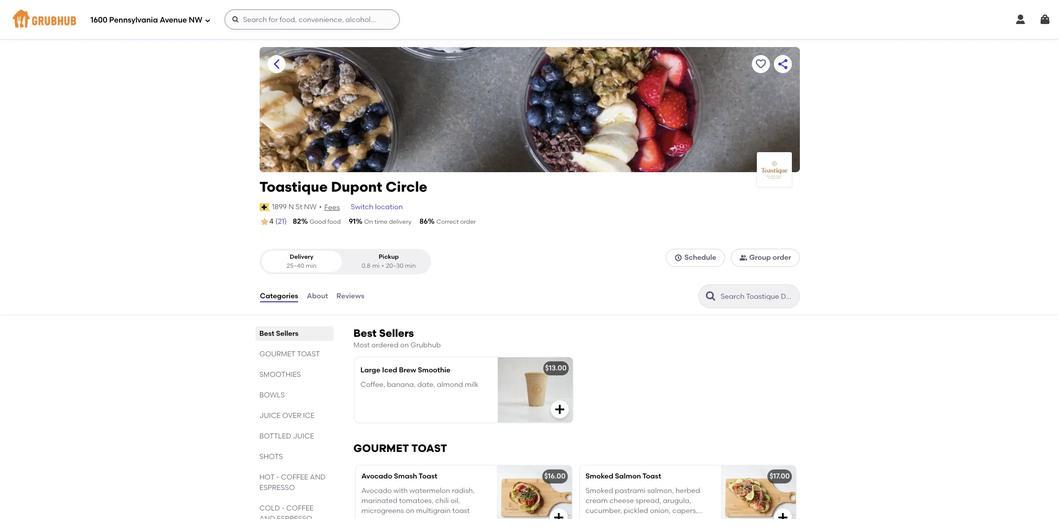 Task type: describe. For each thing, give the bounding box(es) containing it.
86
[[420, 217, 428, 226]]

pickup
[[379, 253, 399, 260]]

smoked salmon toast image
[[721, 466, 796, 519]]

pennsylvania
[[109, 15, 158, 24]]

gourmet toast tab
[[260, 349, 330, 359]]

juice over ice tab
[[260, 411, 330, 421]]

cream
[[586, 497, 608, 505]]

correct
[[437, 218, 459, 225]]

order for group order
[[773, 253, 792, 262]]

toastique dupont circle
[[260, 178, 428, 195]]

82
[[293, 217, 301, 226]]

n
[[289, 203, 294, 211]]

switch location
[[351, 203, 403, 211]]

fees button
[[324, 202, 341, 213]]

nw for 1600 pennsylvania avenue nw
[[189, 15, 203, 24]]

smoked pastrami salmon, herbed cream cheese spread, arugula, cucumber, pickled onion, capers, toasty seasoning, microgree
[[586, 486, 701, 519]]

on time delivery
[[365, 218, 412, 225]]

coffee,
[[361, 380, 386, 389]]

4
[[270, 217, 274, 226]]

espresso for cold
[[277, 515, 312, 519]]

cold - coffee and espresso
[[260, 504, 314, 519]]

delivery
[[290, 253, 314, 260]]

avocado with watermelon radish, marinated tomatoes, chili oil, microgreens on multigrain toast
[[362, 486, 475, 515]]

$13.00
[[546, 364, 567, 373]]

salmon,
[[648, 486, 674, 495]]

group order button
[[731, 249, 800, 267]]

tomatoes,
[[399, 497, 434, 505]]

large iced brew smoothie
[[361, 366, 451, 375]]

categories button
[[260, 278, 299, 314]]

1899 n st nw
[[272, 203, 317, 211]]

good
[[310, 218, 326, 225]]

best for best sellers most ordered on grubhub
[[354, 327, 377, 339]]

over
[[282, 412, 302, 420]]

ice
[[303, 412, 315, 420]]

caret left icon image
[[271, 58, 283, 70]]

juice inside juice over ice tab
[[260, 412, 281, 420]]

avenue
[[160, 15, 187, 24]]

coffee, banana, date, almond milk
[[361, 380, 479, 389]]

smoothies
[[260, 371, 301, 379]]

star icon image
[[260, 217, 270, 227]]

bottled juice tab
[[260, 431, 330, 442]]

hot - coffee and espresso tab
[[260, 472, 330, 493]]

(21)
[[276, 217, 287, 226]]

smoothies tab
[[260, 369, 330, 380]]

shots tab
[[260, 452, 330, 462]]

time
[[375, 218, 388, 225]]

min inside pickup 0.8 mi • 20–30 min
[[405, 262, 416, 269]]

best sellers tab
[[260, 328, 330, 339]]

fees
[[325, 203, 340, 212]]

almond
[[437, 380, 463, 389]]

avocado smash toast
[[362, 472, 438, 481]]

switch
[[351, 203, 374, 211]]

toasty
[[586, 517, 607, 519]]

watermelon
[[410, 486, 451, 495]]

mi
[[373, 262, 380, 269]]

milk
[[465, 380, 479, 389]]

delivery
[[389, 218, 412, 225]]

svg image for $13.00
[[554, 404, 566, 416]]

location
[[375, 203, 403, 211]]

Search Toastique Dupont Circle search field
[[720, 292, 797, 301]]

order for correct order
[[461, 218, 476, 225]]

- for hot
[[276, 473, 279, 482]]

most
[[354, 341, 370, 349]]

25–40
[[287, 262, 304, 269]]

ordered
[[372, 341, 399, 349]]

1 vertical spatial toast
[[412, 442, 447, 455]]

about button
[[306, 278, 329, 314]]

delivery 25–40 min
[[287, 253, 317, 269]]

reviews button
[[336, 278, 365, 314]]

smoked for smoked salmon toast
[[586, 472, 614, 481]]

smash
[[394, 472, 417, 481]]

coffee for cold
[[287, 504, 314, 513]]

herbed
[[676, 486, 701, 495]]

circle
[[386, 178, 428, 195]]

option group containing delivery 25–40 min
[[260, 249, 431, 274]]

toastique dupont circle logo image
[[757, 156, 792, 183]]

good food
[[310, 218, 341, 225]]

toast
[[453, 507, 470, 515]]

bottled
[[260, 432, 291, 441]]

banana,
[[387, 380, 416, 389]]

with
[[394, 486, 408, 495]]

toast inside tab
[[297, 350, 320, 358]]

chili
[[436, 497, 449, 505]]

smoked for smoked pastrami salmon, herbed cream cheese spread, arugula, cucumber, pickled onion, capers, toasty seasoning, microgree
[[586, 486, 614, 495]]

group order
[[750, 253, 792, 262]]

cucumber,
[[586, 507, 622, 515]]

schedule button
[[666, 249, 725, 267]]

share icon image
[[777, 58, 789, 70]]

grubhub
[[411, 341, 441, 349]]

pickled
[[624, 507, 649, 515]]

about
[[307, 292, 328, 300]]

toast for smoked salmon toast
[[643, 472, 662, 481]]

and for cold - coffee and espresso
[[260, 515, 275, 519]]

microgreens
[[362, 507, 404, 515]]

$17.00
[[770, 472, 790, 481]]

shots
[[260, 453, 283, 461]]

best sellers
[[260, 329, 299, 338]]

marinated
[[362, 497, 398, 505]]

coffee for hot
[[281, 473, 308, 482]]

people icon image
[[740, 254, 748, 262]]

Search for food, convenience, alcohol... search field
[[225, 10, 400, 30]]

hot
[[260, 473, 275, 482]]

bowls
[[260, 391, 285, 400]]

$16.00
[[545, 472, 566, 481]]

svg image inside schedule button
[[675, 254, 683, 262]]

cheese
[[610, 497, 634, 505]]

on inside best sellers most ordered on grubhub
[[400, 341, 409, 349]]



Task type: locate. For each thing, give the bounding box(es) containing it.
0 vertical spatial and
[[310, 473, 326, 482]]

1 horizontal spatial gourmet toast
[[354, 442, 447, 455]]

nw inside button
[[304, 203, 317, 211]]

and inside cold - coffee and espresso
[[260, 515, 275, 519]]

0 horizontal spatial nw
[[189, 15, 203, 24]]

min inside delivery 25–40 min
[[306, 262, 317, 269]]

on
[[365, 218, 373, 225]]

bottled juice
[[260, 432, 314, 441]]

svg image inside main navigation navigation
[[1040, 14, 1052, 26]]

1 horizontal spatial -
[[282, 504, 285, 513]]

espresso inside cold - coffee and espresso
[[277, 515, 312, 519]]

1600
[[91, 15, 108, 24]]

0 horizontal spatial best
[[260, 329, 275, 338]]

best for best sellers
[[260, 329, 275, 338]]

0 vertical spatial -
[[276, 473, 279, 482]]

subscription pass image
[[260, 203, 270, 211]]

toast
[[297, 350, 320, 358], [412, 442, 447, 455]]

nw
[[189, 15, 203, 24], [304, 203, 317, 211]]

1 horizontal spatial nw
[[304, 203, 317, 211]]

0 horizontal spatial order
[[461, 218, 476, 225]]

arugula,
[[663, 497, 692, 505]]

save this restaurant image
[[755, 58, 767, 70]]

1 vertical spatial gourmet
[[354, 442, 409, 455]]

pastrami
[[615, 486, 646, 495]]

date,
[[418, 380, 436, 389]]

food
[[328, 218, 341, 225]]

• inside pickup 0.8 mi • 20–30 min
[[382, 262, 384, 269]]

1 vertical spatial espresso
[[277, 515, 312, 519]]

svg image for $17.00
[[777, 512, 789, 519]]

cold
[[260, 504, 280, 513]]

on inside avocado with watermelon radish, marinated tomatoes, chili oil, microgreens on multigrain toast
[[406, 507, 415, 515]]

toastique
[[260, 178, 328, 195]]

1 toast from the left
[[419, 472, 438, 481]]

toast up smash on the left
[[412, 442, 447, 455]]

espresso for hot
[[260, 484, 295, 492]]

0 horizontal spatial gourmet toast
[[260, 350, 320, 358]]

espresso
[[260, 484, 295, 492], [277, 515, 312, 519]]

0 vertical spatial nw
[[189, 15, 203, 24]]

coffee down hot - coffee and espresso tab
[[287, 504, 314, 513]]

cold - coffee and espresso tab
[[260, 503, 330, 519]]

• right mi
[[382, 262, 384, 269]]

0 horizontal spatial sellers
[[276, 329, 299, 338]]

gourmet
[[260, 350, 296, 358], [354, 442, 409, 455]]

min right 20–30
[[405, 262, 416, 269]]

gourmet up 'avocado smash toast'
[[354, 442, 409, 455]]

gourmet toast up 'avocado smash toast'
[[354, 442, 447, 455]]

1 vertical spatial coffee
[[287, 504, 314, 513]]

avocado for avocado smash toast
[[362, 472, 393, 481]]

1 vertical spatial nw
[[304, 203, 317, 211]]

juice down bowls
[[260, 412, 281, 420]]

2 smoked from the top
[[586, 486, 614, 495]]

espresso down hot
[[260, 484, 295, 492]]

0 horizontal spatial -
[[276, 473, 279, 482]]

sellers for best sellers most ordered on grubhub
[[379, 327, 414, 339]]

0 horizontal spatial gourmet
[[260, 350, 296, 358]]

0 horizontal spatial toast
[[419, 472, 438, 481]]

1 horizontal spatial toast
[[643, 472, 662, 481]]

on right ordered
[[400, 341, 409, 349]]

large iced brew smoothie image
[[498, 358, 573, 423]]

1 avocado from the top
[[362, 472, 393, 481]]

• left 'fees'
[[319, 203, 322, 211]]

onion,
[[650, 507, 671, 515]]

sellers up ordered
[[379, 327, 414, 339]]

oil,
[[451, 497, 460, 505]]

coffee inside cold - coffee and espresso
[[287, 504, 314, 513]]

1 horizontal spatial min
[[405, 262, 416, 269]]

toast for avocado smash toast
[[419, 472, 438, 481]]

1 horizontal spatial and
[[310, 473, 326, 482]]

capers,
[[673, 507, 698, 515]]

1 vertical spatial on
[[406, 507, 415, 515]]

20–30
[[386, 262, 404, 269]]

best sellers most ordered on grubhub
[[354, 327, 441, 349]]

seasoning,
[[609, 517, 645, 519]]

- right cold
[[282, 504, 285, 513]]

nw right st
[[304, 203, 317, 211]]

and inside hot - coffee and espresso
[[310, 473, 326, 482]]

1 vertical spatial order
[[773, 253, 792, 262]]

avocado
[[362, 472, 393, 481], [362, 486, 392, 495]]

and
[[310, 473, 326, 482], [260, 515, 275, 519]]

-
[[276, 473, 279, 482], [282, 504, 285, 513]]

0 vertical spatial •
[[319, 203, 322, 211]]

option group
[[260, 249, 431, 274]]

toast
[[419, 472, 438, 481], [643, 472, 662, 481]]

1 horizontal spatial gourmet
[[354, 442, 409, 455]]

min
[[306, 262, 317, 269], [405, 262, 416, 269]]

2 avocado from the top
[[362, 486, 392, 495]]

1 horizontal spatial sellers
[[379, 327, 414, 339]]

avocado inside avocado with watermelon radish, marinated tomatoes, chili oil, microgreens on multigrain toast
[[362, 486, 392, 495]]

0.8
[[362, 262, 371, 269]]

1 vertical spatial juice
[[293, 432, 314, 441]]

coffee inside hot - coffee and espresso
[[281, 473, 308, 482]]

1899 n st nw button
[[272, 202, 317, 213]]

0 vertical spatial juice
[[260, 412, 281, 420]]

best inside tab
[[260, 329, 275, 338]]

best up most
[[354, 327, 377, 339]]

sellers
[[379, 327, 414, 339], [276, 329, 299, 338]]

radish,
[[452, 486, 475, 495]]

svg image for $16.00
[[553, 512, 565, 519]]

0 horizontal spatial •
[[319, 203, 322, 211]]

espresso inside hot - coffee and espresso
[[260, 484, 295, 492]]

toast down the best sellers tab on the left bottom
[[297, 350, 320, 358]]

gourmet toast inside gourmet toast tab
[[260, 350, 320, 358]]

coffee
[[281, 473, 308, 482], [287, 504, 314, 513]]

main navigation navigation
[[0, 0, 1060, 39]]

reviews
[[337, 292, 365, 300]]

1 vertical spatial smoked
[[586, 486, 614, 495]]

group
[[750, 253, 772, 262]]

•
[[319, 203, 322, 211], [382, 262, 384, 269]]

- for cold
[[282, 504, 285, 513]]

pickup 0.8 mi • 20–30 min
[[362, 253, 416, 269]]

on
[[400, 341, 409, 349], [406, 507, 415, 515]]

order right "correct"
[[461, 218, 476, 225]]

juice
[[260, 412, 281, 420], [293, 432, 314, 441]]

1 smoked from the top
[[586, 472, 614, 481]]

and for hot - coffee and espresso
[[310, 473, 326, 482]]

0 vertical spatial toast
[[297, 350, 320, 358]]

schedule
[[685, 253, 717, 262]]

multigrain
[[416, 507, 451, 515]]

0 vertical spatial espresso
[[260, 484, 295, 492]]

on down tomatoes,
[[406, 507, 415, 515]]

2 toast from the left
[[643, 472, 662, 481]]

best inside best sellers most ordered on grubhub
[[354, 327, 377, 339]]

hot - coffee and espresso
[[260, 473, 326, 492]]

0 vertical spatial on
[[400, 341, 409, 349]]

svg image
[[1040, 14, 1052, 26], [554, 404, 566, 416], [553, 512, 565, 519], [777, 512, 789, 519]]

nw right avenue
[[189, 15, 203, 24]]

0 vertical spatial order
[[461, 218, 476, 225]]

1 vertical spatial and
[[260, 515, 275, 519]]

0 vertical spatial avocado
[[362, 472, 393, 481]]

espresso down cold
[[277, 515, 312, 519]]

salmon
[[615, 472, 641, 481]]

0 horizontal spatial toast
[[297, 350, 320, 358]]

0 vertical spatial coffee
[[281, 473, 308, 482]]

0 vertical spatial gourmet toast
[[260, 350, 320, 358]]

gourmet inside tab
[[260, 350, 296, 358]]

1 min from the left
[[306, 262, 317, 269]]

sellers inside tab
[[276, 329, 299, 338]]

best
[[354, 327, 377, 339], [260, 329, 275, 338]]

smoked
[[586, 472, 614, 481], [586, 486, 614, 495]]

and down shots tab
[[310, 473, 326, 482]]

switch location button
[[351, 202, 404, 213]]

correct order
[[437, 218, 476, 225]]

1 vertical spatial -
[[282, 504, 285, 513]]

save this restaurant button
[[752, 55, 770, 73]]

0 vertical spatial smoked
[[586, 472, 614, 481]]

1 vertical spatial gourmet toast
[[354, 442, 447, 455]]

- inside hot - coffee and espresso
[[276, 473, 279, 482]]

- right hot
[[276, 473, 279, 482]]

• inside "• fees"
[[319, 203, 322, 211]]

categories
[[260, 292, 298, 300]]

1 horizontal spatial best
[[354, 327, 377, 339]]

juice inside bottled juice tab
[[293, 432, 314, 441]]

gourmet down the best sellers
[[260, 350, 296, 358]]

1899
[[272, 203, 287, 211]]

1 horizontal spatial order
[[773, 253, 792, 262]]

smoked inside smoked pastrami salmon, herbed cream cheese spread, arugula, cucumber, pickled onion, capers, toasty seasoning, microgree
[[586, 486, 614, 495]]

sellers for best sellers
[[276, 329, 299, 338]]

0 vertical spatial gourmet
[[260, 350, 296, 358]]

coffee down shots tab
[[281, 473, 308, 482]]

2 min from the left
[[405, 262, 416, 269]]

1 horizontal spatial •
[[382, 262, 384, 269]]

1 horizontal spatial juice
[[293, 432, 314, 441]]

1 vertical spatial •
[[382, 262, 384, 269]]

sellers inside best sellers most ordered on grubhub
[[379, 327, 414, 339]]

svg image
[[1015, 14, 1027, 26], [232, 16, 240, 24], [205, 17, 211, 23], [675, 254, 683, 262]]

1600 pennsylvania avenue nw
[[91, 15, 203, 24]]

spread,
[[636, 497, 662, 505]]

dupont
[[331, 178, 383, 195]]

min down 'delivery'
[[306, 262, 317, 269]]

juice down "ice"
[[293, 432, 314, 441]]

nw inside main navigation navigation
[[189, 15, 203, 24]]

search icon image
[[705, 290, 717, 302]]

toast up salmon,
[[643, 472, 662, 481]]

gourmet toast
[[260, 350, 320, 358], [354, 442, 447, 455]]

smoothie
[[418, 366, 451, 375]]

and down cold
[[260, 515, 275, 519]]

st
[[296, 203, 303, 211]]

large
[[361, 366, 381, 375]]

gourmet toast down the best sellers tab on the left bottom
[[260, 350, 320, 358]]

- inside cold - coffee and espresso
[[282, 504, 285, 513]]

best up gourmet toast tab
[[260, 329, 275, 338]]

avocado smash toast image
[[497, 466, 572, 519]]

order inside button
[[773, 253, 792, 262]]

sellers up gourmet toast tab
[[276, 329, 299, 338]]

1 horizontal spatial toast
[[412, 442, 447, 455]]

bowls tab
[[260, 390, 330, 401]]

0 horizontal spatial juice
[[260, 412, 281, 420]]

1 vertical spatial avocado
[[362, 486, 392, 495]]

0 horizontal spatial min
[[306, 262, 317, 269]]

avocado for avocado with watermelon radish, marinated tomatoes, chili oil, microgreens on multigrain toast
[[362, 486, 392, 495]]

order right group
[[773, 253, 792, 262]]

juice over ice
[[260, 412, 315, 420]]

0 horizontal spatial and
[[260, 515, 275, 519]]

toast up watermelon on the left bottom of page
[[419, 472, 438, 481]]

nw for 1899 n st nw
[[304, 203, 317, 211]]



Task type: vqa. For each thing, say whether or not it's contained in the screenshot.
'You don't have any recent orders.'
no



